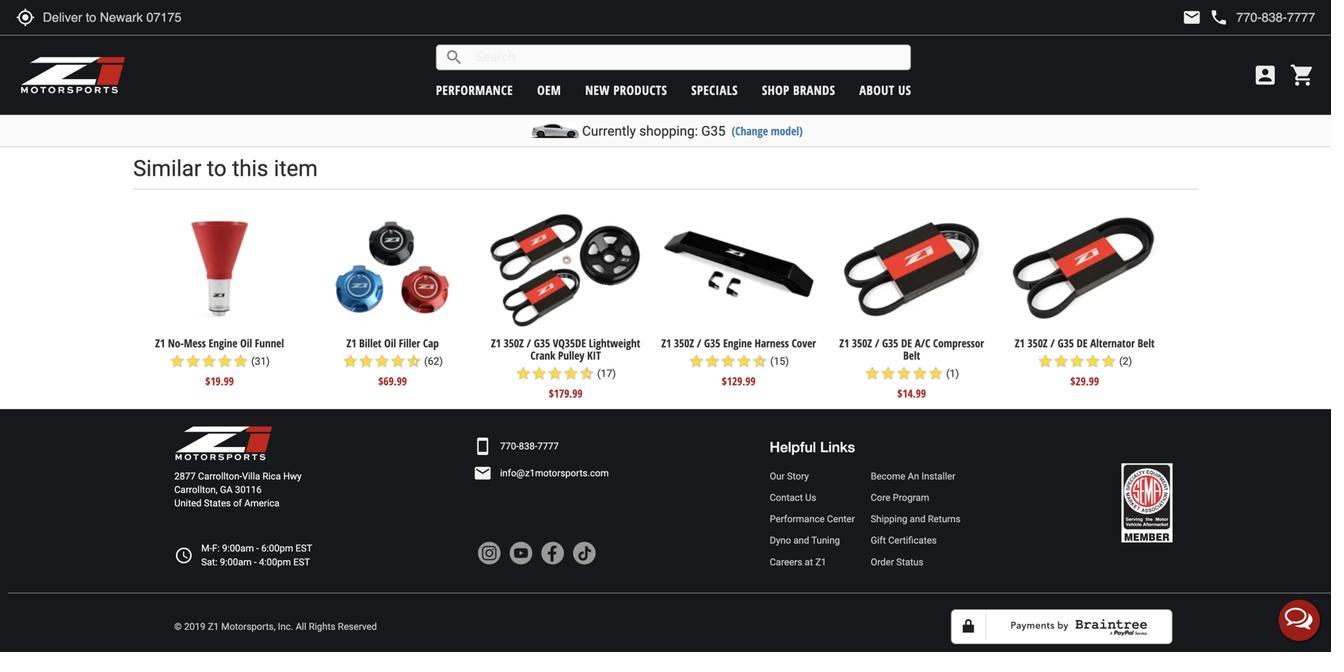 Task type: vqa. For each thing, say whether or not it's contained in the screenshot.
star nissan
yes



Task type: locate. For each thing, give the bounding box(es) containing it.
filler
[[399, 336, 420, 351]]

2019
[[184, 622, 206, 633]]

performance center
[[770, 514, 855, 525]]

/ for $129.99
[[697, 336, 701, 351]]

oem left drain
[[318, 43, 338, 58]]

nissan
[[341, 43, 370, 58], [543, 43, 572, 58]]

z1 for lightweight
[[491, 336, 501, 351]]

email info@z1motorsports.com
[[473, 464, 609, 483]]

engine
[[209, 336, 237, 351], [723, 336, 752, 351]]

350z inside z1 350z / g35 de a/c compressor belt star star star star star (1) $14.99
[[852, 336, 872, 351]]

1 vertical spatial and
[[794, 536, 809, 547]]

sema member logo image
[[1122, 464, 1173, 543]]

$14.99
[[898, 386, 926, 401]]

f:
[[212, 544, 220, 555]]

- left 6:00pm on the left
[[256, 544, 259, 555]]

z1 right 2019
[[208, 622, 219, 633]]

(17)
[[597, 368, 616, 380]]

of
[[233, 499, 242, 510]]

z1 350z / g35 vq35de lightweight crank pulley kit star star star star star_half (17) $179.99
[[491, 336, 640, 401]]

/ left a/c
[[875, 336, 879, 351]]

oem inside oem nissan oil filter star star star star star (12) $6.36
[[520, 43, 540, 58]]

account_box
[[1253, 63, 1278, 88]]

z1 left billet
[[347, 336, 356, 351]]

specials
[[691, 82, 738, 99]]

tuning
[[812, 536, 840, 547]]

oil for cap
[[384, 336, 396, 351]]

z1 left crank
[[491, 336, 501, 351]]

star_half inside the z1 350z / g35 engine harness cover star star star star star_half (15) $129.99
[[752, 354, 768, 370]]

performance center link
[[770, 513, 855, 527]]

star_half inside the z1 350z / g35 vq35de lightweight crank pulley kit star star star star star_half (17) $179.99
[[579, 366, 595, 382]]

Search search field
[[464, 45, 911, 70]]

1 horizontal spatial us
[[898, 82, 911, 99]]

us for contact us
[[805, 493, 816, 504]]

oil inside z1 billet oil filler cap star star star star star_half (62) $69.99
[[384, 336, 396, 351]]

us
[[898, 82, 911, 99], [805, 493, 816, 504]]

350z inside the z1 350z / g35 vq35de lightweight crank pulley kit star star star star star_half (17) $179.99
[[504, 336, 524, 351]]

search
[[445, 48, 464, 67]]

motorsports,
[[221, 622, 276, 633]]

engine right mess
[[209, 336, 237, 351]]

and inside shipping and returns link
[[910, 514, 926, 525]]

links
[[820, 439, 855, 456]]

z1 right lightweight
[[661, 336, 671, 351]]

z1 for a/c
[[839, 336, 849, 351]]

shipping and returns
[[871, 514, 961, 525]]

0 vertical spatial $29.99
[[724, 93, 753, 108]]

g35 for $29.99
[[1058, 336, 1074, 351]]

4 350z from the left
[[1028, 336, 1048, 351]]

z1 inside z1 350z / g35 de a/c compressor belt star star star star star (1) $14.99
[[839, 336, 849, 351]]

4 / from the left
[[1051, 336, 1055, 351]]

oil inside oem nissan oil drain plug washer (19)
[[373, 43, 384, 58]]

de inside z1 350z / g35 de a/c compressor belt star star star star star (1) $14.99
[[901, 336, 912, 351]]

belt
[[1138, 336, 1155, 351], [903, 348, 920, 363]]

350z left alternator
[[1028, 336, 1048, 351]]

de left alternator
[[1077, 336, 1088, 351]]

g35 for (1)
[[882, 336, 899, 351]]

g35 inside the z1 350z / g35 vq35de lightweight crank pulley kit star star star star star_half (17) $179.99
[[534, 336, 550, 351]]

g35 left harness
[[704, 336, 721, 351]]

high
[[744, 43, 763, 58]]

core
[[871, 493, 891, 504]]

cap up (62)
[[423, 336, 439, 351]]

350z inside the z1 350z / g35 engine harness cover star star star star star_half (15) $129.99
[[674, 336, 694, 351]]

/
[[527, 336, 531, 351], [697, 336, 701, 351], [875, 336, 879, 351], [1051, 336, 1055, 351]]

0 vertical spatial cap
[[751, 55, 767, 70]]

us right about
[[898, 82, 911, 99]]

0 horizontal spatial $29.99
[[724, 93, 753, 108]]

carrollton,
[[174, 485, 218, 496]]

smartphone
[[473, 437, 492, 456]]

350z for $29.99
[[1028, 336, 1048, 351]]

oem inside oem nissan oil drain plug washer (19)
[[318, 43, 338, 58]]

g35 inside the z1 350z / g35 engine harness cover star star star star star_half (15) $129.99
[[704, 336, 721, 351]]

star_half down filler
[[406, 354, 422, 370]]

z1 inside the z1 350z / g35 vq35de lightweight crank pulley kit star star star star star_half (17) $179.99
[[491, 336, 501, 351]]

at
[[805, 557, 813, 568]]

oem
[[318, 43, 338, 58], [520, 43, 540, 58], [537, 82, 561, 99]]

open
[[905, 43, 928, 58]]

nut
[[967, 43, 984, 58]]

7777
[[538, 441, 559, 452]]

oem left new
[[537, 82, 561, 99]]

/ for (1)
[[875, 336, 879, 351]]

star
[[516, 60, 531, 76], [531, 60, 547, 76], [547, 60, 563, 76], [563, 60, 579, 76], [579, 60, 595, 76], [689, 73, 704, 88], [704, 73, 720, 88], [720, 73, 736, 88], [736, 73, 752, 88], [862, 73, 878, 88], [878, 73, 893, 88], [893, 73, 909, 88], [909, 73, 925, 88], [169, 354, 185, 370], [185, 354, 201, 370], [201, 354, 217, 370], [217, 354, 233, 370], [233, 354, 249, 370], [342, 354, 358, 370], [358, 354, 374, 370], [374, 354, 390, 370], [390, 354, 406, 370], [689, 354, 704, 370], [704, 354, 720, 370], [720, 354, 736, 370], [736, 354, 752, 370], [1038, 354, 1053, 370], [1053, 354, 1069, 370], [1069, 354, 1085, 370], [1085, 354, 1101, 370], [1101, 354, 1117, 370], [516, 366, 531, 382], [531, 366, 547, 382], [547, 366, 563, 382], [563, 366, 579, 382], [865, 366, 880, 382], [880, 366, 896, 382], [896, 366, 912, 382], [912, 366, 928, 382], [928, 366, 944, 382]]

our
[[770, 471, 785, 482]]

and right dyno
[[794, 536, 809, 547]]

g35 left alternator
[[1058, 336, 1074, 351]]

youtube link image
[[509, 542, 533, 566]]

$29.99 up (change
[[724, 93, 753, 108]]

/ left alternator
[[1051, 336, 1055, 351]]

currently
[[582, 123, 636, 139]]

2877
[[174, 471, 196, 482]]

1 horizontal spatial $29.99
[[1071, 374, 1099, 389]]

cap inside the z1 motorsports high pressure radiator cap star star star star star_half (82) $29.99
[[751, 55, 767, 70]]

0 horizontal spatial and
[[794, 536, 809, 547]]

phone
[[1210, 8, 1229, 27]]

0 vertical spatial us
[[898, 82, 911, 99]]

careers
[[770, 557, 803, 568]]

z1 inside the z1 motorsports high pressure radiator cap star star star star star_half (82) $29.99
[[675, 43, 685, 58]]

1 vertical spatial cap
[[423, 336, 439, 351]]

est right 6:00pm on the left
[[296, 544, 312, 555]]

and inside the dyno and tuning link
[[794, 536, 809, 547]]

0 horizontal spatial nissan
[[341, 43, 370, 58]]

0 horizontal spatial us
[[805, 493, 816, 504]]

oem up the oem link
[[520, 43, 540, 58]]

350z right the cover
[[852, 336, 872, 351]]

$91.91
[[898, 93, 926, 108]]

z1 inside z1 billet oil filler cap star star star star star_half (62) $69.99
[[347, 336, 356, 351]]

sat:
[[201, 557, 218, 568]]

3 350z from the left
[[852, 336, 872, 351]]

to
[[207, 156, 227, 182]]

crank
[[531, 348, 555, 363]]

2 engine from the left
[[723, 336, 752, 351]]

350z right lightweight
[[674, 336, 694, 351]]

shop brands link
[[762, 82, 835, 99]]

0 horizontal spatial cap
[[423, 336, 439, 351]]

g35 left (change
[[701, 123, 726, 139]]

order status
[[871, 557, 924, 568]]

star_half down the 'kit'
[[579, 366, 595, 382]]

1 horizontal spatial and
[[910, 514, 926, 525]]

washer
[[435, 43, 467, 58]]

g35 left a/c
[[882, 336, 899, 351]]

2 nissan from the left
[[543, 43, 572, 58]]

z1 for harness
[[661, 336, 671, 351]]

1 horizontal spatial engine
[[723, 336, 752, 351]]

- right set at the top of page
[[896, 55, 899, 70]]

est right the 4:00pm
[[293, 557, 310, 568]]

1 / from the left
[[527, 336, 531, 351]]

inc.
[[278, 622, 293, 633]]

nissan for star
[[543, 43, 572, 58]]

belt right alternator
[[1138, 336, 1155, 351]]

gift certificates link
[[871, 535, 961, 548]]

brands
[[793, 82, 835, 99]]

us for about us
[[898, 82, 911, 99]]

us down our story link
[[805, 493, 816, 504]]

z1 left no-
[[155, 336, 165, 351]]

z1 inside the z1 350z / g35 engine harness cover star star star star star_half (15) $129.99
[[661, 336, 671, 351]]

gift certificates
[[871, 536, 937, 547]]

$6.36
[[554, 81, 578, 96]]

core program
[[871, 493, 929, 504]]

z1 inside 'link'
[[815, 557, 827, 568]]

0 horizontal spatial engine
[[209, 336, 237, 351]]

1 vertical spatial -
[[256, 544, 259, 555]]

oil left filter
[[574, 43, 586, 58]]

and
[[910, 514, 926, 525], [794, 536, 809, 547]]

z1 inside z1 350z / g35 de alternator belt star star star star star (2) $29.99
[[1015, 336, 1025, 351]]

oil up (31)
[[240, 336, 252, 351]]

$29.99
[[724, 93, 753, 108], [1071, 374, 1099, 389]]

/ inside z1 350z / g35 de alternator belt star star star star star (2) $29.99
[[1051, 336, 1055, 351]]

$29.99 down alternator
[[1071, 374, 1099, 389]]

oil left drain
[[373, 43, 384, 58]]

1 de from the left
[[901, 336, 912, 351]]

2877 carrollton-villa rica hwy carrollton, ga 30116 united states of america
[[174, 471, 302, 510]]

0 horizontal spatial de
[[901, 336, 912, 351]]

instagram link image
[[477, 542, 501, 566]]

z1 350z / g35 engine harness cover star star star star star_half (15) $129.99
[[661, 336, 816, 389]]

oil
[[373, 43, 384, 58], [574, 43, 586, 58], [240, 336, 252, 351], [384, 336, 396, 351]]

z1 inside z1 no-mess engine oil funnel star star star star star (31) $19.99
[[155, 336, 165, 351]]

nissan inside oem nissan oil drain plug washer (19)
[[341, 43, 370, 58]]

pulley
[[558, 348, 584, 363]]

z1 right compressor
[[1015, 336, 1025, 351]]

z1 for funnel
[[155, 336, 165, 351]]

cap right radiator on the right top of page
[[751, 55, 767, 70]]

(1)
[[946, 368, 959, 380]]

and for tuning
[[794, 536, 809, 547]]

0 vertical spatial est
[[296, 544, 312, 555]]

3 / from the left
[[875, 336, 879, 351]]

our story
[[770, 471, 809, 482]]

star_half left (82)
[[752, 73, 768, 88]]

star_half left (15)
[[752, 354, 768, 370]]

contact us link
[[770, 492, 855, 505]]

350z left crank
[[504, 336, 524, 351]]

nissan up $6.36 at the top left of the page
[[543, 43, 572, 58]]

350z for $129.99
[[674, 336, 694, 351]]

0 vertical spatial and
[[910, 514, 926, 525]]

center
[[827, 514, 855, 525]]

1 horizontal spatial de
[[1077, 336, 1088, 351]]

similar to this item
[[133, 156, 318, 182]]

engine inside the z1 350z / g35 engine harness cover star star star star star_half (15) $129.99
[[723, 336, 752, 351]]

9:00am
[[222, 544, 254, 555], [220, 557, 252, 568]]

770-
[[500, 441, 519, 452]]

1 engine from the left
[[209, 336, 237, 351]]

pressure
[[766, 43, 803, 58]]

9:00am right sat:
[[220, 557, 252, 568]]

2 / from the left
[[697, 336, 701, 351]]

order
[[871, 557, 894, 568]]

dyno and tuning link
[[770, 535, 855, 548]]

ga
[[220, 485, 233, 496]]

m12x1.25
[[902, 55, 944, 70]]

350z inside z1 350z / g35 de alternator belt star star star star star (2) $29.99
[[1028, 336, 1048, 351]]

oil inside z1 no-mess engine oil funnel star star star star star (31) $19.99
[[240, 336, 252, 351]]

engine left harness
[[723, 336, 752, 351]]

$179.99
[[549, 386, 583, 401]]

(62)
[[424, 356, 443, 368]]

1 vertical spatial $29.99
[[1071, 374, 1099, 389]]

1 350z from the left
[[504, 336, 524, 351]]

g35 left vq35de
[[534, 336, 550, 351]]

oem for oem nissan oil filter star star star star star (12) $6.36
[[520, 43, 540, 58]]

/ inside the z1 350z / g35 vq35de lightweight crank pulley kit star star star star star_half (17) $179.99
[[527, 336, 531, 351]]

z1 right the cover
[[839, 336, 849, 351]]

0 vertical spatial -
[[896, 55, 899, 70]]

/ left harness
[[697, 336, 701, 351]]

nissan inside oem nissan oil filter star star star star star (12) $6.36
[[543, 43, 572, 58]]

de
[[901, 336, 912, 351], [1077, 336, 1088, 351]]

rica
[[263, 471, 281, 482]]

2 350z from the left
[[674, 336, 694, 351]]

dyno
[[770, 536, 791, 547]]

de left a/c
[[901, 336, 912, 351]]

1 horizontal spatial cap
[[751, 55, 767, 70]]

de inside z1 350z / g35 de alternator belt star star star star star (2) $29.99
[[1077, 336, 1088, 351]]

mail phone
[[1183, 8, 1229, 27]]

belt inside z1 350z / g35 de alternator belt star star star star star (2) $29.99
[[1138, 336, 1155, 351]]

9:00am right f:
[[222, 544, 254, 555]]

1 nissan from the left
[[341, 43, 370, 58]]

info@z1motorsports.com
[[500, 468, 609, 479]]

0 horizontal spatial belt
[[903, 348, 920, 363]]

z1 billet oil filler cap star star star star star_half (62) $69.99
[[342, 336, 443, 389]]

z1 left 'motorsports'
[[675, 43, 685, 58]]

de for star
[[1077, 336, 1088, 351]]

/ inside the z1 350z / g35 engine harness cover star star star star star_half (15) $129.99
[[697, 336, 701, 351]]

radiator
[[711, 55, 748, 70]]

oil left filler
[[384, 336, 396, 351]]

nissan for plug
[[341, 43, 370, 58]]

z1 right at
[[815, 557, 827, 568]]

g35 inside z1 350z / g35 de a/c compressor belt star star star star star (1) $14.99
[[882, 336, 899, 351]]

2 de from the left
[[1077, 336, 1088, 351]]

- left the 4:00pm
[[254, 557, 257, 568]]

belt up $14.99
[[903, 348, 920, 363]]

returns
[[928, 514, 961, 525]]

/ inside z1 350z / g35 de a/c compressor belt star star star star star (1) $14.99
[[875, 336, 879, 351]]

oil inside oem nissan oil filter star star star star star (12) $6.36
[[574, 43, 586, 58]]

1 horizontal spatial nissan
[[543, 43, 572, 58]]

1 vertical spatial us
[[805, 493, 816, 504]]

g35 inside z1 350z / g35 de alternator belt star star star star star (2) $29.99
[[1058, 336, 1074, 351]]

nissan left drain
[[341, 43, 370, 58]]

account_box link
[[1249, 63, 1282, 88]]

plug
[[413, 43, 432, 58]]

and down core program link
[[910, 514, 926, 525]]

1 horizontal spatial belt
[[1138, 336, 1155, 351]]

engine inside z1 no-mess engine oil funnel star star star star star (31) $19.99
[[209, 336, 237, 351]]

z1 350z / g35 de a/c compressor belt star star star star star (1) $14.99
[[839, 336, 984, 401]]

/ left vq35de
[[527, 336, 531, 351]]

certificates
[[888, 536, 937, 547]]



Task type: describe. For each thing, give the bounding box(es) containing it.
become an installer
[[871, 471, 956, 482]]

nismo
[[840, 43, 870, 58]]

nismo forged open end lug nut set - m12x1.25 star star star star $91.91
[[840, 43, 984, 108]]

a/c
[[915, 336, 930, 351]]

carrollton-
[[198, 471, 242, 482]]

harness
[[755, 336, 789, 351]]

g35 for $129.99
[[704, 336, 721, 351]]

order status link
[[871, 556, 961, 570]]

email
[[473, 464, 492, 483]]

770-838-7777 link
[[500, 440, 559, 454]]

access_time m-f: 9:00am - 6:00pm est sat: 9:00am - 4:00pm est
[[174, 544, 312, 568]]

shopping_cart
[[1290, 63, 1315, 88]]

350z for star_half
[[504, 336, 524, 351]]

(19)
[[424, 62, 443, 74]]

de for belt
[[901, 336, 912, 351]]

belt inside z1 350z / g35 de a/c compressor belt star star star star star (1) $14.99
[[903, 348, 920, 363]]

core program link
[[871, 492, 961, 505]]

smartphone 770-838-7777
[[473, 437, 559, 456]]

about us
[[859, 82, 911, 99]]

oem nissan oil drain plug washer (19)
[[318, 43, 467, 74]]

status
[[896, 557, 924, 568]]

end
[[931, 43, 947, 58]]

performance link
[[436, 82, 513, 99]]

filter
[[589, 43, 611, 58]]

- inside nismo forged open end lug nut set - m12x1.25 star star star star $91.91
[[896, 55, 899, 70]]

z1 for alternator
[[1015, 336, 1025, 351]]

oem for oem nissan oil drain plug washer (19)
[[318, 43, 338, 58]]

1 vertical spatial 9:00am
[[220, 557, 252, 568]]

1 vertical spatial est
[[293, 557, 310, 568]]

access_time
[[174, 547, 193, 566]]

oem nissan oil filter star star star star star (12) $6.36
[[516, 43, 616, 96]]

0 vertical spatial 9:00am
[[222, 544, 254, 555]]

$29.99 inside the z1 motorsports high pressure radiator cap star star star star star_half (82) $29.99
[[724, 93, 753, 108]]

villa
[[242, 471, 260, 482]]

z1 motorsports logo image
[[20, 55, 126, 95]]

z1 for cap
[[675, 43, 685, 58]]

shipping and returns link
[[871, 513, 961, 527]]

z1 motorsports high pressure radiator cap star star star star star_half (82) $29.99
[[675, 43, 803, 108]]

shopping_cart link
[[1286, 63, 1315, 88]]

g35 for star_half
[[534, 336, 550, 351]]

350z for (1)
[[852, 336, 872, 351]]

compressor
[[933, 336, 984, 351]]

$69.99
[[378, 374, 407, 389]]

funnel
[[255, 336, 284, 351]]

mail
[[1183, 8, 1202, 27]]

facebook link image
[[541, 542, 564, 566]]

(12)
[[597, 62, 616, 74]]

new
[[585, 82, 610, 99]]

reserved
[[338, 622, 377, 633]]

about
[[859, 82, 895, 99]]

dyno and tuning
[[770, 536, 840, 547]]

america
[[244, 499, 280, 510]]

(31)
[[251, 356, 270, 368]]

similar
[[133, 156, 201, 182]]

shipping
[[871, 514, 908, 525]]

star_half inside z1 billet oil filler cap star star star star star_half (62) $69.99
[[406, 354, 422, 370]]

z1 for star
[[347, 336, 356, 351]]

/ for $29.99
[[1051, 336, 1055, 351]]

© 2019 z1 motorsports, inc. all rights reserved
[[174, 622, 377, 633]]

contact
[[770, 493, 803, 504]]

no-
[[168, 336, 184, 351]]

oem for oem
[[537, 82, 561, 99]]

$19.99
[[205, 374, 234, 389]]

star_half inside the z1 motorsports high pressure radiator cap star star star star star_half (82) $29.99
[[752, 73, 768, 88]]

billet
[[359, 336, 382, 351]]

m-
[[201, 544, 212, 555]]

838-
[[519, 441, 538, 452]]

hwy
[[283, 471, 302, 482]]

shopping:
[[639, 123, 698, 139]]

this
[[232, 156, 268, 182]]

story
[[787, 471, 809, 482]]

2 vertical spatial -
[[254, 557, 257, 568]]

become an installer link
[[871, 470, 961, 484]]

oil for star
[[574, 43, 586, 58]]

and for returns
[[910, 514, 926, 525]]

$129.99
[[722, 374, 756, 389]]

mess
[[184, 336, 206, 351]]

lug
[[949, 43, 965, 58]]

performance
[[436, 82, 513, 99]]

$29.99 inside z1 350z / g35 de alternator belt star star star star star (2) $29.99
[[1071, 374, 1099, 389]]

oem link
[[537, 82, 561, 99]]

new products link
[[585, 82, 667, 99]]

6:00pm
[[261, 544, 293, 555]]

model)
[[771, 123, 803, 139]]

30116
[[235, 485, 262, 496]]

(15)
[[770, 356, 789, 368]]

installer
[[922, 471, 956, 482]]

vq35de
[[553, 336, 586, 351]]

products
[[613, 82, 667, 99]]

new products
[[585, 82, 667, 99]]

lightweight
[[589, 336, 640, 351]]

united
[[174, 499, 202, 510]]

my_location
[[16, 8, 35, 27]]

cap inside z1 billet oil filler cap star star star star star_half (62) $69.99
[[423, 336, 439, 351]]

oil for plug
[[373, 43, 384, 58]]

set
[[880, 55, 893, 70]]

tiktok link image
[[572, 542, 596, 566]]

/ for star_half
[[527, 336, 531, 351]]

z1 company logo image
[[174, 425, 273, 462]]

item
[[274, 156, 318, 182]]

(change model) link
[[732, 123, 803, 139]]



